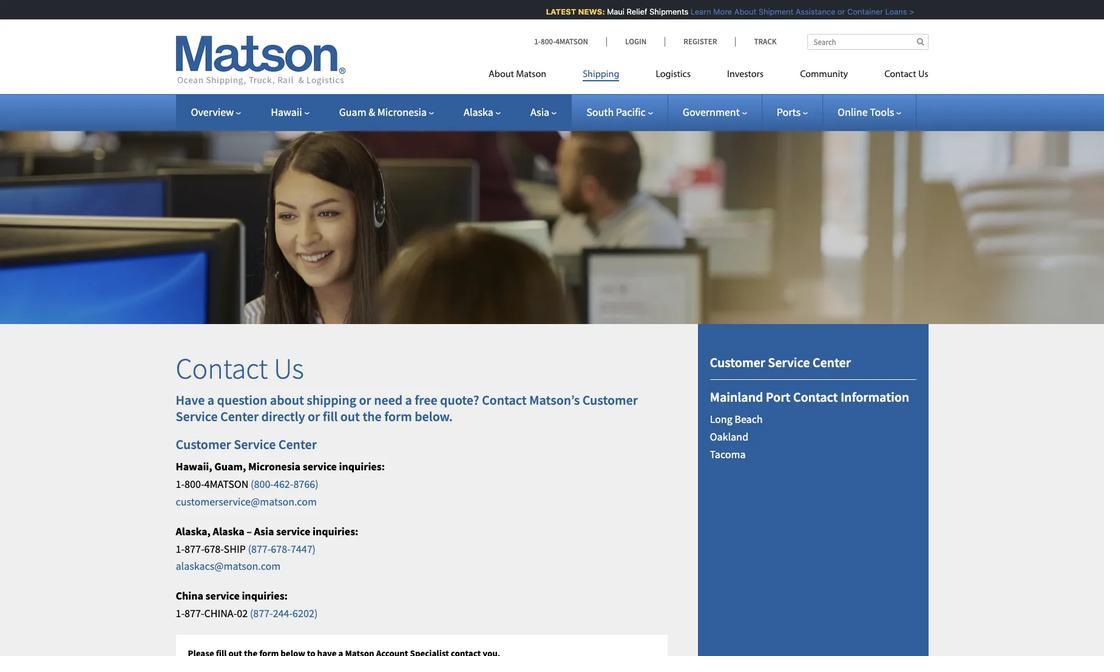 Task type: locate. For each thing, give the bounding box(es) containing it.
1 horizontal spatial 678-
[[271, 542, 291, 556]]

1 vertical spatial 877-
[[185, 606, 204, 620]]

center
[[813, 354, 851, 371], [220, 408, 259, 425], [279, 436, 317, 453]]

us up about
[[274, 350, 304, 386]]

blue matson logo with ocean, shipping, truck, rail and logistics written beneath it. image
[[176, 36, 346, 86]]

0 vertical spatial center
[[813, 354, 851, 371]]

0 horizontal spatial a
[[207, 392, 214, 409]]

0 horizontal spatial center
[[220, 408, 259, 425]]

4matson
[[556, 36, 588, 47], [204, 477, 249, 491]]

800-
[[541, 36, 556, 47], [185, 477, 204, 491]]

micronesia right &
[[377, 105, 427, 119]]

inquiries: up the 7447)
[[313, 524, 359, 538]]

need
[[374, 392, 403, 409]]

1 horizontal spatial alaska
[[464, 105, 494, 119]]

have
[[176, 392, 205, 409]]

(877-678-7447) link
[[248, 542, 316, 556]]

service
[[303, 460, 337, 474], [276, 524, 310, 538], [206, 589, 240, 603]]

customer service center inside section
[[710, 354, 851, 371]]

0 vertical spatial us
[[919, 70, 929, 80]]

center for hawaii, guam, micronesia service inquiries:
[[279, 436, 317, 453]]

(877- inside china service inquiries: 1-877-china-02 (877-244-6202)
[[250, 606, 273, 620]]

1-800-4matson link
[[534, 36, 607, 47]]

1- down china
[[176, 606, 185, 620]]

1 vertical spatial alaska
[[213, 524, 244, 538]]

>
[[903, 7, 908, 16]]

2 vertical spatial service
[[234, 436, 276, 453]]

1 horizontal spatial 4matson
[[556, 36, 588, 47]]

about matson link
[[489, 64, 565, 89]]

overview
[[191, 105, 234, 119]]

service up port
[[768, 354, 810, 371]]

oakland link
[[710, 430, 749, 444]]

0 vertical spatial 800-
[[541, 36, 556, 47]]

us inside top menu "navigation"
[[919, 70, 929, 80]]

1 horizontal spatial a
[[405, 392, 412, 409]]

1 vertical spatial service
[[276, 524, 310, 538]]

1 vertical spatial 800-
[[185, 477, 204, 491]]

government link
[[683, 105, 747, 119]]

1-800-4matson
[[534, 36, 588, 47]]

service up guam, at the bottom left
[[234, 436, 276, 453]]

0 vertical spatial micronesia
[[377, 105, 427, 119]]

service
[[768, 354, 810, 371], [176, 408, 218, 425], [234, 436, 276, 453]]

2 horizontal spatial center
[[813, 354, 851, 371]]

877-
[[185, 542, 204, 556], [185, 606, 204, 620]]

1 vertical spatial micronesia
[[248, 460, 301, 474]]

center for mainland port contact information
[[813, 354, 851, 371]]

customer up the mainland
[[710, 354, 765, 371]]

below.
[[415, 408, 453, 425]]

tacoma
[[710, 447, 746, 461]]

2 horizontal spatial customer
[[710, 354, 765, 371]]

shipping
[[307, 392, 356, 409]]

more
[[707, 7, 726, 16]]

4matson down news:
[[556, 36, 588, 47]]

800- down latest
[[541, 36, 556, 47]]

0 vertical spatial customer service center
[[710, 354, 851, 371]]

1 a from the left
[[207, 392, 214, 409]]

service inside section
[[768, 354, 810, 371]]

contact us
[[885, 70, 929, 80], [176, 350, 304, 386]]

online
[[838, 105, 868, 119]]

0 horizontal spatial 800-
[[185, 477, 204, 491]]

1 vertical spatial contact us
[[176, 350, 304, 386]]

or left need
[[359, 392, 371, 409]]

center down the directly
[[279, 436, 317, 453]]

contact inside have a question about shipping or need a free quote? contact matson's customer service center directly or fill out the form below.
[[482, 392, 527, 409]]

customerservice@matson.com link
[[176, 495, 317, 509]]

track
[[754, 36, 777, 47]]

micronesia
[[377, 105, 427, 119], [248, 460, 301, 474]]

inquiries:
[[339, 460, 385, 474], [313, 524, 359, 538], [242, 589, 288, 603]]

2 877- from the top
[[185, 606, 204, 620]]

alaska down about matson
[[464, 105, 494, 119]]

service up the 7447)
[[276, 524, 310, 538]]

877- down alaska,
[[185, 542, 204, 556]]

customer inside have a question about shipping or need a free quote? contact matson's customer service center directly or fill out the form below.
[[583, 392, 638, 409]]

1- down alaska,
[[176, 542, 185, 556]]

1 877- from the top
[[185, 542, 204, 556]]

1 vertical spatial us
[[274, 350, 304, 386]]

1 horizontal spatial customer service center
[[710, 354, 851, 371]]

service up china- at the bottom of the page
[[206, 589, 240, 603]]

0 vertical spatial (877-
[[248, 542, 271, 556]]

Search search field
[[807, 34, 929, 50]]

0 vertical spatial service
[[768, 354, 810, 371]]

678- up alaskacs@matson.com link
[[204, 542, 224, 556]]

0 vertical spatial inquiries:
[[339, 460, 385, 474]]

2 a from the left
[[405, 392, 412, 409]]

1 vertical spatial customer service center
[[176, 436, 317, 453]]

2 horizontal spatial service
[[768, 354, 810, 371]]

customer service center for hawaii, guam, micronesia service inquiries:
[[176, 436, 317, 453]]

mainland
[[710, 389, 763, 406]]

service inside have a question about shipping or need a free quote? contact matson's customer service center directly or fill out the form below.
[[176, 408, 218, 425]]

1 horizontal spatial us
[[919, 70, 929, 80]]

0 vertical spatial customer
[[710, 354, 765, 371]]

asia right the –
[[254, 524, 274, 538]]

(877-
[[248, 542, 271, 556], [250, 606, 273, 620]]

contact up question
[[176, 350, 268, 386]]

china-
[[204, 606, 237, 620]]

shipment
[[752, 7, 787, 16]]

0 horizontal spatial alaska
[[213, 524, 244, 538]]

1 horizontal spatial asia
[[531, 105, 550, 119]]

investors
[[727, 70, 764, 80]]

0 vertical spatial service
[[303, 460, 337, 474]]

long
[[710, 412, 733, 426]]

logistics
[[656, 70, 691, 80]]

800- down hawaii,
[[185, 477, 204, 491]]

1 horizontal spatial contact us
[[885, 70, 929, 80]]

customer right matson's
[[583, 392, 638, 409]]

678- right ship
[[271, 542, 291, 556]]

inquiries: up the 244-
[[242, 589, 288, 603]]

about inside top menu "navigation"
[[489, 70, 514, 80]]

1 horizontal spatial micronesia
[[377, 105, 427, 119]]

1- up matson at the top
[[534, 36, 541, 47]]

asia
[[531, 105, 550, 119], [254, 524, 274, 538]]

asia down about matson link
[[531, 105, 550, 119]]

a left free
[[405, 392, 412, 409]]

0 horizontal spatial customer service center
[[176, 436, 317, 453]]

contact us up question
[[176, 350, 304, 386]]

a right have
[[207, 392, 214, 409]]

2 vertical spatial inquiries:
[[242, 589, 288, 603]]

service up 8766)
[[303, 460, 337, 474]]

ports link
[[777, 105, 808, 119]]

contact
[[885, 70, 916, 80], [176, 350, 268, 386], [793, 389, 838, 406], [482, 392, 527, 409]]

about
[[728, 7, 750, 16], [489, 70, 514, 80]]

login link
[[607, 36, 665, 47]]

about right more
[[728, 7, 750, 16]]

guam,
[[215, 460, 246, 474]]

1 vertical spatial about
[[489, 70, 514, 80]]

quote?
[[440, 392, 479, 409]]

0 horizontal spatial 4matson
[[204, 477, 249, 491]]

alaska inside alaska, alaska – asia service inquiries: 1-877-678-ship (877-678-7447) alaskacs@matson.com
[[213, 524, 244, 538]]

hawaii, guam, micronesia service inquiries: 1-800-4matson (800-462-8766) customerservice@matson.com
[[176, 460, 385, 509]]

ship
[[224, 542, 246, 556]]

1-
[[534, 36, 541, 47], [176, 477, 185, 491], [176, 542, 185, 556], [176, 606, 185, 620]]

0 vertical spatial 877-
[[185, 542, 204, 556]]

or left fill
[[308, 408, 320, 425]]

contact up tools
[[885, 70, 916, 80]]

service for mainland port contact information
[[768, 354, 810, 371]]

1 vertical spatial 4matson
[[204, 477, 249, 491]]

1- inside the hawaii, guam, micronesia service inquiries: 1-800-4matson (800-462-8766) customerservice@matson.com
[[176, 477, 185, 491]]

(800-462-8766) link
[[251, 477, 319, 491]]

hawaii
[[271, 105, 302, 119]]

0 horizontal spatial micronesia
[[248, 460, 301, 474]]

0 horizontal spatial service
[[176, 408, 218, 425]]

(877- right 02
[[250, 606, 273, 620]]

(877- down the –
[[248, 542, 271, 556]]

customer for mainland port contact information
[[710, 354, 765, 371]]

1 vertical spatial service
[[176, 408, 218, 425]]

inquiries: inside alaska, alaska – asia service inquiries: 1-877-678-ship (877-678-7447) alaskacs@matson.com
[[313, 524, 359, 538]]

0 horizontal spatial customer
[[176, 436, 231, 453]]

1 vertical spatial inquiries:
[[313, 524, 359, 538]]

0 vertical spatial about
[[728, 7, 750, 16]]

contact right quote?
[[482, 392, 527, 409]]

pacific
[[616, 105, 646, 119]]

or left the container
[[831, 7, 839, 16]]

banner image
[[0, 112, 1104, 324]]

guam & micronesia link
[[339, 105, 434, 119]]

alaska, alaska – asia service inquiries: 1-877-678-ship (877-678-7447) alaskacs@matson.com
[[176, 524, 359, 573]]

1 horizontal spatial about
[[728, 7, 750, 16]]

800- inside the hawaii, guam, micronesia service inquiries: 1-800-4matson (800-462-8766) customerservice@matson.com
[[185, 477, 204, 491]]

center left the directly
[[220, 408, 259, 425]]

customer service center
[[710, 354, 851, 371], [176, 436, 317, 453]]

2 vertical spatial center
[[279, 436, 317, 453]]

contact right port
[[793, 389, 838, 406]]

4matson down guam, at the bottom left
[[204, 477, 249, 491]]

inquiries: inside the hawaii, guam, micronesia service inquiries: 1-800-4matson (800-462-8766) customerservice@matson.com
[[339, 460, 385, 474]]

alaska up ship
[[213, 524, 244, 538]]

1 vertical spatial (877-
[[250, 606, 273, 620]]

service up hawaii,
[[176, 408, 218, 425]]

contact us down search image
[[885, 70, 929, 80]]

about left matson at the top
[[489, 70, 514, 80]]

alaskacs@matson.com link
[[176, 559, 281, 573]]

question
[[217, 392, 267, 409]]

1- down hawaii,
[[176, 477, 185, 491]]

None search field
[[807, 34, 929, 50]]

1 vertical spatial customer
[[583, 392, 638, 409]]

container
[[841, 7, 877, 16]]

2 vertical spatial customer
[[176, 436, 231, 453]]

inquiries: down the
[[339, 460, 385, 474]]

0 horizontal spatial 678-
[[204, 542, 224, 556]]

micronesia inside the hawaii, guam, micronesia service inquiries: 1-800-4matson (800-462-8766) customerservice@matson.com
[[248, 460, 301, 474]]

micronesia up 462-
[[248, 460, 301, 474]]

2 678- from the left
[[271, 542, 291, 556]]

877- down china
[[185, 606, 204, 620]]

alaska
[[464, 105, 494, 119], [213, 524, 244, 538]]

0 vertical spatial contact us
[[885, 70, 929, 80]]

customer
[[710, 354, 765, 371], [583, 392, 638, 409], [176, 436, 231, 453]]

customer up hawaii,
[[176, 436, 231, 453]]

1 horizontal spatial or
[[359, 392, 371, 409]]

0 vertical spatial asia
[[531, 105, 550, 119]]

customer for hawaii, guam, micronesia service inquiries:
[[176, 436, 231, 453]]

register
[[684, 36, 717, 47]]

customer service center up guam, at the bottom left
[[176, 436, 317, 453]]

678-
[[204, 542, 224, 556], [271, 542, 291, 556]]

us down search image
[[919, 70, 929, 80]]

1 vertical spatial asia
[[254, 524, 274, 538]]

1 horizontal spatial center
[[279, 436, 317, 453]]

1 vertical spatial center
[[220, 408, 259, 425]]

1 horizontal spatial 800-
[[541, 36, 556, 47]]

center up mainland port contact information at right bottom
[[813, 354, 851, 371]]

1 horizontal spatial customer
[[583, 392, 638, 409]]

0 horizontal spatial asia
[[254, 524, 274, 538]]

0 horizontal spatial about
[[489, 70, 514, 80]]

section
[[683, 324, 944, 656]]

customer service center up port
[[710, 354, 851, 371]]

2 horizontal spatial or
[[831, 7, 839, 16]]

2 vertical spatial service
[[206, 589, 240, 603]]

news:
[[572, 7, 599, 16]]

mainland port contact information
[[710, 389, 910, 406]]

1 horizontal spatial service
[[234, 436, 276, 453]]

a
[[207, 392, 214, 409], [405, 392, 412, 409]]



Task type: vqa. For each thing, say whether or not it's contained in the screenshot.
Interest:
no



Task type: describe. For each thing, give the bounding box(es) containing it.
1 678- from the left
[[204, 542, 224, 556]]

contact us inside top menu "navigation"
[[885, 70, 929, 80]]

learn
[[684, 7, 705, 16]]

logistics link
[[638, 64, 709, 89]]

government
[[683, 105, 740, 119]]

customerservice@matson.com
[[176, 495, 317, 509]]

&
[[369, 105, 375, 119]]

login
[[625, 36, 647, 47]]

community
[[800, 70, 848, 80]]

learn more about shipment assistance or container loans > link
[[684, 7, 908, 16]]

online tools
[[838, 105, 894, 119]]

long beach oakland tacoma
[[710, 412, 763, 461]]

free
[[415, 392, 438, 409]]

6202)
[[293, 606, 318, 620]]

shipments
[[643, 7, 682, 16]]

ports
[[777, 105, 801, 119]]

loans
[[879, 7, 901, 16]]

center inside have a question about shipping or need a free quote? contact matson's customer service center directly or fill out the form below.
[[220, 408, 259, 425]]

micronesia for &
[[377, 105, 427, 119]]

tacoma link
[[710, 447, 746, 461]]

overview link
[[191, 105, 241, 119]]

section containing customer service center
[[683, 324, 944, 656]]

have a question about shipping or need a free quote? contact matson's customer service center directly or fill out the form below.
[[176, 392, 638, 425]]

1- inside china service inquiries: 1-877-china-02 (877-244-6202)
[[176, 606, 185, 620]]

customer service center for mainland port contact information
[[710, 354, 851, 371]]

assistance
[[789, 7, 829, 16]]

latest news: maui relief shipments learn more about shipment assistance or container loans >
[[540, 7, 908, 16]]

0 horizontal spatial contact us
[[176, 350, 304, 386]]

0 vertical spatial alaska
[[464, 105, 494, 119]]

investors link
[[709, 64, 782, 89]]

online tools link
[[838, 105, 902, 119]]

877- inside china service inquiries: 1-877-china-02 (877-244-6202)
[[185, 606, 204, 620]]

contact us link
[[866, 64, 929, 89]]

form
[[384, 408, 412, 425]]

0 vertical spatial 4matson
[[556, 36, 588, 47]]

south
[[587, 105, 614, 119]]

alaskacs@matson.com
[[176, 559, 281, 573]]

0 horizontal spatial or
[[308, 408, 320, 425]]

–
[[247, 524, 252, 538]]

alaska,
[[176, 524, 211, 538]]

matson
[[516, 70, 546, 80]]

guam
[[339, 105, 366, 119]]

china
[[176, 589, 203, 603]]

guam & micronesia
[[339, 105, 427, 119]]

1- inside alaska, alaska – asia service inquiries: 1-877-678-ship (877-678-7447) alaskacs@matson.com
[[176, 542, 185, 556]]

service inside the hawaii, guam, micronesia service inquiries: 1-800-4matson (800-462-8766) customerservice@matson.com
[[303, 460, 337, 474]]

asia link
[[531, 105, 557, 119]]

about
[[270, 392, 304, 409]]

7447)
[[291, 542, 316, 556]]

(877-244-6202) link
[[250, 606, 318, 620]]

service inside alaska, alaska – asia service inquiries: 1-877-678-ship (877-678-7447) alaskacs@matson.com
[[276, 524, 310, 538]]

micronesia for guam,
[[248, 460, 301, 474]]

maui
[[601, 7, 618, 16]]

244-
[[273, 606, 293, 620]]

shipping link
[[565, 64, 638, 89]]

tools
[[870, 105, 894, 119]]

oakland
[[710, 430, 749, 444]]

latest
[[540, 7, 570, 16]]

hawaii,
[[176, 460, 212, 474]]

long beach link
[[710, 412, 763, 426]]

service for hawaii, guam, micronesia service inquiries:
[[234, 436, 276, 453]]

top menu navigation
[[489, 64, 929, 89]]

service inside china service inquiries: 1-877-china-02 (877-244-6202)
[[206, 589, 240, 603]]

out
[[340, 408, 360, 425]]

877- inside alaska, alaska – asia service inquiries: 1-877-678-ship (877-678-7447) alaskacs@matson.com
[[185, 542, 204, 556]]

south pacific link
[[587, 105, 653, 119]]

matson's
[[529, 392, 580, 409]]

alaska link
[[464, 105, 501, 119]]

the
[[363, 408, 382, 425]]

relief
[[620, 7, 641, 16]]

8766)
[[293, 477, 319, 491]]

0 horizontal spatial us
[[274, 350, 304, 386]]

(877- inside alaska, alaska – asia service inquiries: 1-877-678-ship (877-678-7447) alaskacs@matson.com
[[248, 542, 271, 556]]

shipping
[[583, 70, 620, 80]]

track link
[[735, 36, 777, 47]]

4matson inside the hawaii, guam, micronesia service inquiries: 1-800-4matson (800-462-8766) customerservice@matson.com
[[204, 477, 249, 491]]

fill
[[323, 408, 338, 425]]

about matson
[[489, 70, 546, 80]]

register link
[[665, 36, 735, 47]]

462-
[[274, 477, 293, 491]]

hawaii link
[[271, 105, 309, 119]]

community link
[[782, 64, 866, 89]]

beach
[[735, 412, 763, 426]]

02
[[237, 606, 248, 620]]

contact inside top menu "navigation"
[[885, 70, 916, 80]]

directly
[[261, 408, 305, 425]]

search image
[[917, 38, 924, 46]]

south pacific
[[587, 105, 646, 119]]

china service inquiries: 1-877-china-02 (877-244-6202)
[[176, 589, 318, 620]]

inquiries: inside china service inquiries: 1-877-china-02 (877-244-6202)
[[242, 589, 288, 603]]

asia inside alaska, alaska – asia service inquiries: 1-877-678-ship (877-678-7447) alaskacs@matson.com
[[254, 524, 274, 538]]

(800-
[[251, 477, 274, 491]]



